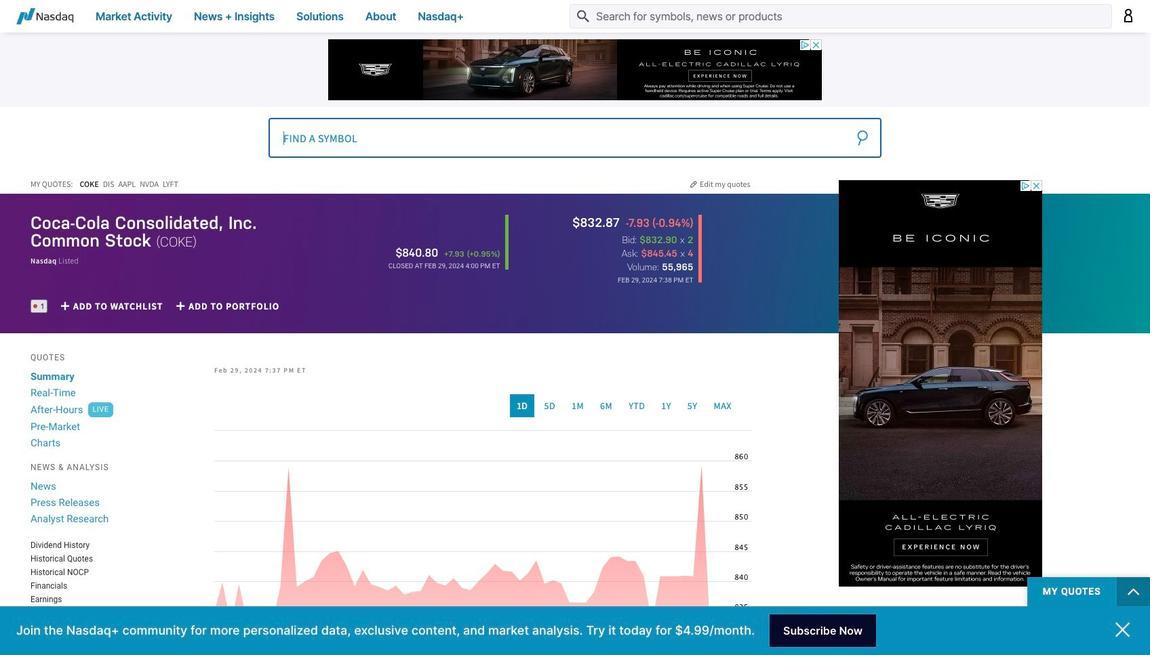 Task type: vqa. For each thing, say whether or not it's contained in the screenshot.
text field
no



Task type: locate. For each thing, give the bounding box(es) containing it.
advertisement element
[[328, 39, 822, 100], [839, 180, 1043, 587]]

0 vertical spatial advertisement element
[[328, 39, 822, 100]]

None search field
[[269, 117, 882, 158]]

0 horizontal spatial advertisement element
[[328, 39, 822, 100]]

click to dismiss this message and remain on nasdaq.com image
[[1116, 623, 1130, 638]]

account login - click to log into your account image
[[1123, 8, 1134, 22]]

homepage logo url - navigate back to the homepage image
[[16, 8, 74, 24]]

primary navigation navigation
[[0, 0, 1151, 33]]

1 horizontal spatial advertisement element
[[839, 180, 1043, 587]]

Search Button - Click to open the Search Overlay Modal Box text field
[[570, 4, 1113, 28]]



Task type: describe. For each thing, give the bounding box(es) containing it.
Find a Symbol text field
[[269, 118, 882, 158]]

data as of element
[[618, 277, 694, 284]]

1 vertical spatial advertisement element
[[839, 180, 1043, 587]]



